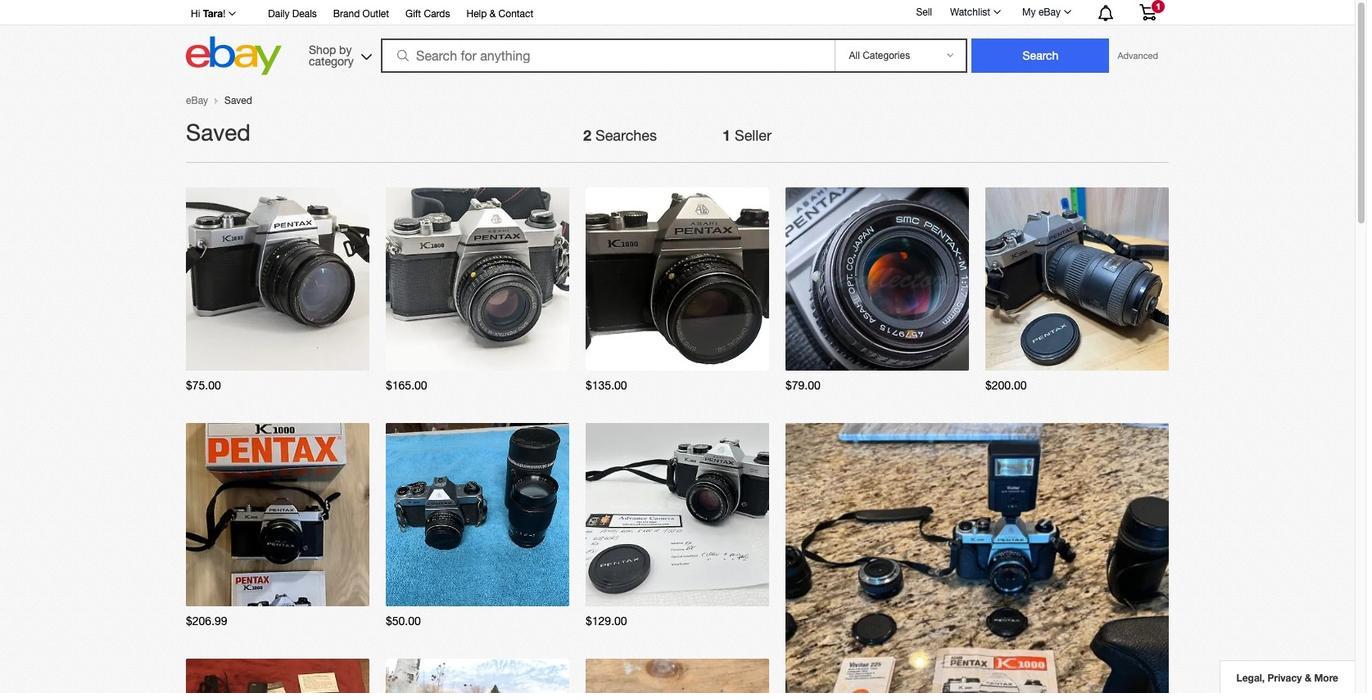 Task type: vqa. For each thing, say whether or not it's contained in the screenshot.
Fittings
no



Task type: locate. For each thing, give the bounding box(es) containing it.
lens for $135.00
[[602, 321, 623, 333]]

cameras for $200.00
[[1095, 351, 1135, 362]]

asahi left tested
[[641, 546, 670, 557]]

gift cards link
[[405, 6, 450, 24]]

m
[[908, 321, 917, 333], [475, 557, 483, 568]]

0 horizontal spatial 35mm
[[433, 321, 460, 333]]

1 vertical spatial ebay
[[186, 95, 208, 106]]

m for $50.00
[[475, 557, 483, 568]]

lens inside asahi pentax k1000 w 50mm f1.7 lens - 35mm film camera - tes...
[[402, 321, 423, 333]]

my ebay link
[[1013, 2, 1079, 22]]

asahi inside pentax asahi k1000 se w/ 50mm f/2 - film tested new se...
[[641, 546, 670, 557]]

from: pentax k1000, cameras & photo
[[202, 351, 373, 362], [802, 351, 973, 362], [1002, 351, 1173, 362], [202, 586, 373, 598], [402, 586, 573, 598], [602, 586, 773, 598]]

pentax for $75.00
[[231, 351, 261, 362]]

k1000,
[[263, 351, 293, 362], [463, 351, 493, 362], [663, 351, 693, 362], [863, 351, 893, 362], [1063, 351, 1092, 362], [263, 586, 293, 598], [463, 586, 493, 598], [663, 586, 693, 598]]

w for $135.00
[[693, 310, 701, 321]]

search image
[[397, 50, 409, 61]]

asahi inside asahi pentax k1000 w 50mm f1.7 lens - 35mm film camera - tes...
[[402, 310, 426, 321]]

w/
[[240, 321, 250, 333], [719, 546, 730, 557]]

pentax k1000 camera w/80-200 lens film excellent
[[1002, 310, 1142, 333]]

l... right 50mm
[[533, 557, 547, 568]]

1 link
[[1129, 0, 1166, 24]]

deals
[[292, 8, 317, 20]]

pentax k1000, cameras & photo down asahi pentax k1000 w 50mm f1.7 lens - 35mm film camera - tes... button at the left top
[[430, 351, 573, 362]]

1 horizontal spatial m
[[908, 321, 917, 333]]

$75.00
[[186, 379, 221, 392]]

0 vertical spatial w/
[[240, 321, 250, 333]]

k1000, down excellent on the right of page
[[1063, 351, 1092, 362]]

1 for 1 seller
[[722, 126, 731, 144]]

0 horizontal spatial 1
[[722, 126, 731, 144]]

1 horizontal spatial smc
[[411, 557, 433, 568]]

1 horizontal spatial w
[[693, 310, 701, 321]]

35mm
[[866, 310, 894, 321], [433, 321, 460, 333], [632, 321, 660, 333]]

& down 200
[[1137, 351, 1144, 362]]

&
[[490, 8, 496, 20], [338, 351, 344, 362], [538, 351, 544, 362], [738, 351, 744, 362], [938, 351, 944, 362], [1137, 351, 1144, 362], [338, 586, 344, 598], [538, 586, 544, 598], [738, 586, 744, 598], [1305, 672, 1311, 685]]

lens up $135.00
[[602, 321, 623, 333]]

w/smc
[[839, 321, 872, 333]]

from: pentax k1000, cameras & photo down f2
[[202, 586, 373, 598]]

None submit
[[972, 38, 1109, 73]]

pentax k1000 camera w/80-200 lens film excellent button
[[1002, 310, 1152, 333]]

& left more
[[1305, 672, 1311, 685]]

from: pentax k1000, cameras & photo down pentax k1000 camera w/80-200 lens film excellent button
[[1002, 351, 1173, 362]]

lens
[[402, 321, 423, 333], [602, 321, 623, 333]]

camera left tes...
[[484, 321, 519, 333]]

$135.00
[[586, 379, 627, 392]]

0 vertical spatial 1
[[1156, 2, 1161, 11]]

pentax down w/smc
[[830, 351, 860, 362]]

w/ left 28mm at the left top of the page
[[240, 321, 250, 333]]

from: up $129.00
[[602, 586, 628, 598]]

pentax down pentax k1000 35mm camera + smc pentax m 1:2 50mm l...
[[430, 586, 460, 598]]

pentax inside pentax k1000 film camera w smc pentax-a 50mm f2 lens...
[[202, 546, 233, 557]]

camera left f2
[[684, 321, 719, 333]]

from: pentax k1000, cameras & photo for $206.99
[[202, 586, 373, 598]]

pentax down film
[[1030, 351, 1060, 362]]

from: down lens
[[1002, 351, 1027, 362]]

1 horizontal spatial l...
[[533, 557, 547, 568]]

pentax k1000 35mm camera + smc pentax m 1:2 50mm l... button
[[402, 546, 553, 568]]

1 smc from the left
[[202, 557, 224, 568]]

50m...
[[919, 321, 947, 333]]

k1000, down 28mm at the left top of the page
[[263, 351, 293, 362]]

none submit inside shop by category 'banner'
[[972, 38, 1109, 73]]

pentax inside asahi pentax k1000 w 50mm f1.7 lens - 35mm film camera - tes...
[[429, 310, 460, 321]]

2 horizontal spatial 35mm
[[866, 310, 894, 321]]

0 horizontal spatial l...
[[338, 321, 352, 333]]

pentax k1000, cameras & photo link for $79.00
[[830, 351, 973, 362]]

pentax for $75.00
[[202, 310, 239, 321]]

1 up advanced link
[[1156, 2, 1161, 11]]

w
[[494, 310, 501, 321], [693, 310, 701, 321]]

- right f/2
[[647, 557, 651, 568]]

pentax inside pentax k1000 camera w/80-200 lens film excellent
[[1002, 310, 1032, 321]]

from: pentax k1000, cameras & photo down mini
[[202, 351, 373, 362]]

1 w from the left
[[494, 310, 501, 321]]

2 lens from the left
[[602, 321, 623, 333]]

lens
[[1002, 321, 1020, 333]]

w left tes...
[[494, 310, 501, 321]]

35mm inside asahi pentax k1000 w 50mm f1.7 lens - 35mm film camera - tes...
[[433, 321, 460, 333]]

lens inside the "asahi pentax k1000 w 50mm f2 lens - 35mm film camera -"
[[602, 321, 623, 333]]

se
[[704, 546, 716, 557]]

pentax k1000 35mm camera + smc pentax m 1:2 50mm l...
[[402, 546, 547, 568]]

hi tara !
[[191, 7, 225, 20]]

film inside the "asahi pentax k1000 w 50mm f2 lens - 35mm film camera -"
[[663, 321, 681, 333]]

0 vertical spatial asahi
[[242, 310, 270, 321]]

smc inside pentax k1000 film camera w smc pentax-a 50mm f2 lens...
[[202, 557, 224, 568]]

0 vertical spatial l...
[[338, 321, 352, 333]]

l... right ii
[[338, 321, 352, 333]]

& down tes...
[[538, 351, 544, 362]]

asahi left mini
[[242, 310, 270, 321]]

1 inside saved main content
[[722, 126, 731, 144]]

pentax down pentax-
[[231, 586, 261, 598]]

0 horizontal spatial m
[[475, 557, 483, 568]]

category
[[309, 54, 354, 68]]

pentax k1000, cameras & photo for pentax k1000, cameras & photo link below asahi pentax k1000 w 50mm f2 lens - 35mm film camera - button
[[630, 351, 773, 362]]

1 horizontal spatial lens
[[602, 321, 623, 333]]

k1000, down the pentax k1000 35mm slr camera w/smc pentax m 50m... button
[[863, 351, 893, 362]]

asahi up $135.00
[[602, 310, 626, 321]]

$206.99
[[186, 615, 227, 628]]

1 vertical spatial w/
[[719, 546, 730, 557]]

w for $165.00
[[494, 310, 501, 321]]

28mm
[[253, 321, 281, 333]]

saved
[[225, 95, 252, 106], [186, 119, 250, 146]]

m left "1:2"
[[475, 557, 483, 568]]

from: up $75.00
[[202, 351, 228, 362]]

smc inside pentax k1000 35mm camera + smc pentax m 1:2 50mm l...
[[411, 557, 433, 568]]

- up $165.00
[[426, 321, 430, 333]]

smc right +
[[411, 557, 433, 568]]

l...
[[338, 321, 352, 333], [533, 557, 547, 568]]

1 horizontal spatial ebay
[[1038, 7, 1061, 18]]

lens...
[[315, 557, 344, 568]]

1:2
[[486, 557, 500, 568]]

daily
[[268, 8, 290, 20]]

m left 50m...
[[908, 321, 917, 333]]

pentax k1000, cameras & photo link down asahi pentax k1000 w 50mm f1.7 lens - 35mm film camera - tes... button at the left top
[[430, 351, 573, 362]]

w/ inside pentax asahi k1000 film camera w/ 28mm mini wide ii l...
[[240, 321, 250, 333]]

film
[[304, 310, 323, 321], [463, 321, 481, 333], [663, 321, 681, 333], [267, 546, 285, 557], [653, 557, 672, 568]]

help & contact link
[[466, 6, 533, 24]]

daily deals link
[[268, 6, 317, 24]]

asahi
[[242, 310, 270, 321], [641, 546, 670, 557]]

0 horizontal spatial ebay
[[186, 95, 208, 106]]

from: down +
[[402, 586, 428, 598]]

2 smc from the left
[[411, 557, 433, 568]]

from: pentax k1000, cameras & photo down "1:2"
[[402, 586, 573, 598]]

lens up $165.00
[[402, 321, 423, 333]]

pentax k1000, cameras & photo link down tested
[[630, 586, 773, 598]]

camera left w/smc
[[802, 321, 836, 333]]

w/80-
[[1100, 310, 1125, 321]]

saved main content
[[155, 95, 1257, 694]]

1 lens from the left
[[402, 321, 423, 333]]

50mm inside pentax k1000 film camera w smc pentax-a 50mm f2 lens...
[[271, 557, 298, 568]]

1 horizontal spatial pentax k1000, cameras & photo
[[630, 351, 773, 362]]

excellent
[[1041, 321, 1080, 333]]

l... for $50.00
[[533, 557, 547, 568]]

from: pentax k1000, cameras & photo down the pentax k1000 35mm slr camera w/smc pentax m 50m... button
[[802, 351, 973, 362]]

1 asahi from the left
[[402, 310, 426, 321]]

camera inside pentax k1000 film camera w smc pentax-a 50mm f2 lens...
[[288, 546, 322, 557]]

smc for $50.00
[[411, 557, 433, 568]]

1 vertical spatial 1
[[722, 126, 731, 144]]

smc
[[202, 557, 224, 568], [411, 557, 433, 568]]

cameras for $50.00
[[496, 586, 535, 598]]

l... inside pentax asahi k1000 film camera w/ 28mm mini wide ii l...
[[338, 321, 352, 333]]

50mm left f/2
[[602, 557, 630, 568]]

k1000, down tested
[[663, 586, 693, 598]]

camera left 28mm at the left top of the page
[[202, 321, 237, 333]]

asahi up $165.00
[[402, 310, 426, 321]]

watchlist
[[950, 7, 990, 18]]

pentax k1000, cameras & photo link
[[231, 351, 373, 362], [430, 351, 573, 362], [630, 351, 773, 362], [830, 351, 973, 362], [1030, 351, 1173, 362], [231, 586, 373, 598], [430, 586, 573, 598], [630, 586, 773, 598]]

pentax k1000, cameras & photo link down w/80-
[[1030, 351, 1173, 362]]

- left f2
[[721, 321, 725, 333]]

ii
[[330, 321, 335, 333]]

0 horizontal spatial pentax k1000, cameras & photo
[[430, 351, 573, 362]]

shop by category button
[[301, 36, 375, 72]]

ebay inside saved main content
[[186, 95, 208, 106]]

pentax k1000, cameras & photo link down slr
[[830, 351, 973, 362]]

- for $165.00
[[426, 321, 430, 333]]

from: for $79.00
[[802, 351, 827, 362]]

1 vertical spatial m
[[475, 557, 483, 568]]

from: up $79.00 on the bottom right of page
[[802, 351, 827, 362]]

0 horizontal spatial w
[[494, 310, 501, 321]]

2 asahi from the left
[[602, 310, 626, 321]]

1 vertical spatial saved
[[186, 119, 250, 146]]

m inside pentax k1000 35mm camera + smc pentax m 1:2 50mm l...
[[475, 557, 483, 568]]

w inside the "asahi pentax k1000 w 50mm f2 lens - 35mm film camera -"
[[693, 310, 701, 321]]

cameras for $75.00
[[296, 351, 335, 362]]

0 horizontal spatial asahi
[[242, 310, 270, 321]]

- for $135.00
[[626, 321, 630, 333]]

seller
[[735, 127, 772, 144]]

k1000, down asahi pentax k1000 w 50mm f1.7 lens - 35mm film camera - tes... button at the left top
[[463, 351, 493, 362]]

50mm right the a
[[271, 557, 298, 568]]

cameras
[[296, 351, 335, 362], [496, 351, 535, 362], [695, 351, 735, 362], [895, 351, 935, 362], [1095, 351, 1135, 362], [296, 586, 335, 598], [496, 586, 535, 598], [695, 586, 735, 598]]

pentax inside pentax asahi k1000 se w/ 50mm f/2 - film tested new se...
[[602, 546, 639, 557]]

0 vertical spatial ebay
[[1038, 7, 1061, 18]]

1 inside 'link'
[[1156, 2, 1161, 11]]

pentax asahi k1000 se w/ 50mm f/2 - film tested new se...
[[602, 546, 749, 568]]

from: for $50.00
[[402, 586, 428, 598]]

camera
[[202, 321, 237, 333], [484, 321, 519, 333], [684, 321, 719, 333], [802, 321, 836, 333], [288, 546, 322, 557]]

cameras for $79.00
[[895, 351, 935, 362]]

from: for $206.99
[[202, 586, 228, 598]]

pentax k1000 35mm slr camera w/smc pentax m 50m...
[[802, 310, 947, 333]]

- up $135.00
[[626, 321, 630, 333]]

k1000, down the a
[[263, 586, 293, 598]]

pentax
[[1002, 310, 1032, 321], [231, 351, 261, 362], [430, 351, 460, 362], [630, 351, 660, 362], [830, 351, 860, 362], [1030, 351, 1060, 362], [231, 586, 261, 598], [430, 586, 460, 598], [630, 586, 660, 598]]

0 horizontal spatial asahi
[[402, 310, 426, 321]]

w left f2
[[693, 310, 701, 321]]

saved down ebay link
[[186, 119, 250, 146]]

gift cards
[[405, 8, 450, 20]]

0 vertical spatial m
[[908, 321, 917, 333]]

asahi inside pentax asahi k1000 film camera w/ 28mm mini wide ii l...
[[242, 310, 270, 321]]

w inside asahi pentax k1000 w 50mm f1.7 lens - 35mm film camera - tes...
[[494, 310, 501, 321]]

1 vertical spatial asahi
[[641, 546, 670, 557]]

pentax for $129.00
[[630, 586, 660, 598]]

ebay
[[1038, 7, 1061, 18], [186, 95, 208, 106]]

watchlist link
[[941, 2, 1008, 22]]

35mm inside the "asahi pentax k1000 w 50mm f2 lens - 35mm film camera -"
[[632, 321, 660, 333]]

1 horizontal spatial w/
[[719, 546, 730, 557]]

photo for $206.99
[[347, 586, 373, 598]]

1 left seller
[[722, 126, 731, 144]]

gift
[[405, 8, 421, 20]]

l... inside pentax k1000 35mm camera + smc pentax m 1:2 50mm l...
[[533, 557, 547, 568]]

0 horizontal spatial lens
[[402, 321, 423, 333]]

pentax k1000 film camera w smc pentax-a 50mm f2 lens...
[[202, 546, 344, 568]]

photo for $75.00
[[347, 351, 373, 362]]

50mm inside pentax asahi k1000 se w/ 50mm f/2 - film tested new se...
[[602, 557, 630, 568]]

pentax down 28mm at the left top of the page
[[231, 351, 261, 362]]

from: up $206.99
[[202, 586, 228, 598]]

k1000 inside asahi pentax k1000 w 50mm f1.7 lens - 35mm film camera - tes...
[[462, 310, 491, 321]]

camera left w
[[288, 546, 322, 557]]

& right help
[[490, 8, 496, 20]]

camera inside asahi pentax k1000 w 50mm f1.7 lens - 35mm film camera - tes...
[[484, 321, 519, 333]]

cameras for $206.99
[[296, 586, 335, 598]]

pentax
[[429, 310, 460, 321], [629, 310, 660, 321], [802, 310, 832, 321], [875, 321, 905, 333], [202, 546, 233, 557]]

pentax for $200.00
[[1030, 351, 1060, 362]]

pentax k1000, cameras & photo link for $200.00
[[1030, 351, 1173, 362]]

2 pentax k1000, cameras & photo from the left
[[630, 351, 773, 362]]

50mm inside the "asahi pentax k1000 w 50mm f2 lens - 35mm film camera -"
[[704, 310, 731, 321]]

1 horizontal spatial asahi
[[641, 546, 670, 557]]

1 horizontal spatial asahi
[[602, 310, 626, 321]]

from: pentax k1000, cameras & photo down tested
[[602, 586, 773, 598]]

1 horizontal spatial 35mm
[[632, 321, 660, 333]]

pentax k1000, cameras & photo down asahi pentax k1000 w 50mm f2 lens - 35mm film camera - button
[[630, 351, 773, 362]]

legal, privacy & more button
[[1219, 661, 1355, 694]]

camera
[[503, 546, 545, 557]]

photo for $50.00
[[547, 586, 573, 598]]

pentax down the "asahi pentax k1000 w 50mm f2 lens - 35mm film camera -"
[[630, 351, 660, 362]]

from: pentax k1000, cameras & photo for $75.00
[[202, 351, 373, 362]]

from:
[[202, 351, 228, 362], [802, 351, 827, 362], [1002, 351, 1027, 362], [202, 586, 228, 598], [402, 586, 428, 598], [602, 586, 628, 598]]

k1000 inside pentax k1000 film camera w smc pentax-a 50mm f2 lens...
[[236, 546, 264, 557]]

shop by category
[[309, 43, 354, 68]]

50mm
[[503, 557, 531, 568]]

2 w from the left
[[693, 310, 701, 321]]

pentax
[[202, 310, 239, 321], [402, 546, 439, 557], [602, 546, 639, 557], [436, 557, 472, 568]]

film inside pentax k1000 film camera w smc pentax-a 50mm f2 lens...
[[267, 546, 285, 557]]

pentax k1000, cameras & photo link down "1:2"
[[430, 586, 573, 598]]

pentax left k1000
[[1002, 310, 1032, 321]]

m inside pentax k1000 35mm slr camera w/smc pentax m 50m...
[[908, 321, 917, 333]]

saved right ebay link
[[225, 95, 252, 106]]

1 horizontal spatial 1
[[1156, 2, 1161, 11]]

asahi for $165.00
[[402, 310, 426, 321]]

0 horizontal spatial w/
[[240, 321, 250, 333]]

k1000, down "1:2"
[[463, 586, 493, 598]]

- inside pentax asahi k1000 se w/ 50mm f/2 - film tested new se...
[[647, 557, 651, 568]]

film
[[1022, 321, 1038, 333]]

1 pentax k1000, cameras & photo from the left
[[430, 351, 573, 362]]

50mm left "f1.7" at the left
[[504, 310, 531, 321]]

$129.00
[[586, 615, 627, 628]]

0 horizontal spatial smc
[[202, 557, 224, 568]]

smc left pentax-
[[202, 557, 224, 568]]

mini
[[284, 321, 302, 333]]

from: pentax k1000, cameras & photo for $50.00
[[402, 586, 573, 598]]

pentax down f/2
[[630, 586, 660, 598]]

a
[[261, 557, 268, 568]]

brand outlet link
[[333, 6, 389, 24]]

pentax down asahi pentax k1000 w 50mm f1.7 lens - 35mm film camera - tes...
[[430, 351, 460, 362]]

1 vertical spatial l...
[[533, 557, 547, 568]]

camera inside pentax asahi k1000 film camera w/ 28mm mini wide ii l...
[[202, 321, 237, 333]]

50mm left f2
[[704, 310, 731, 321]]

w/ right se
[[719, 546, 730, 557]]

tes...
[[528, 321, 551, 333]]

k1000 inside the "asahi pentax k1000 w 50mm f2 lens - 35mm film camera -"
[[662, 310, 691, 321]]

pentax inside pentax asahi k1000 film camera w/ 28mm mini wide ii l...
[[202, 310, 239, 321]]

pentax k1000, cameras & photo link down mini
[[231, 351, 373, 362]]

asahi inside the "asahi pentax k1000 w 50mm f2 lens - 35mm film camera -"
[[602, 310, 626, 321]]

from: for $129.00
[[602, 586, 628, 598]]

pentax k1000, cameras & photo link down f2
[[231, 586, 373, 598]]

film inside asahi pentax k1000 w 50mm f1.7 lens - 35mm film camera - tes...
[[463, 321, 481, 333]]

35mm for $165.00
[[433, 321, 460, 333]]



Task type: describe. For each thing, give the bounding box(es) containing it.
& down camera
[[538, 586, 544, 598]]

pentax k1000, cameras & photo link for $165.00
[[430, 351, 573, 362]]

& down f2
[[738, 351, 744, 362]]

smc for $206.99
[[202, 557, 224, 568]]

200
[[1125, 310, 1142, 321]]

asahi for $75.00
[[242, 310, 270, 321]]

k1000, for $50.00
[[463, 586, 493, 598]]

& inside button
[[1305, 672, 1311, 685]]

k1000
[[1034, 310, 1061, 321]]

k1000, down asahi pentax k1000 w 50mm f2 lens - 35mm film camera - button
[[663, 351, 693, 362]]

pentax asahi k1000 film camera w/ 28mm mini wide ii l... button
[[202, 310, 353, 333]]

advanced
[[1118, 51, 1158, 61]]

& down lens...
[[338, 586, 344, 598]]

m for $79.00
[[908, 321, 917, 333]]

pentax k1000, cameras & photo link down asahi pentax k1000 w 50mm f2 lens - 35mm film camera - button
[[630, 351, 773, 362]]

k1000 inside pentax k1000 35mm camera + smc pentax m 1:2 50mm l...
[[441, 546, 470, 557]]

- for $129.00
[[647, 557, 651, 568]]

w/ inside pentax asahi k1000 se w/ 50mm f/2 - film tested new se...
[[719, 546, 730, 557]]

pentax k1000, cameras & photo link for $50.00
[[430, 586, 573, 598]]

advanced link
[[1109, 39, 1166, 72]]

f1.7
[[534, 310, 551, 321]]

asahi pentax k1000 w 50mm f2 lens - 35mm film camera - button
[[602, 310, 753, 333]]

$50.00
[[386, 615, 421, 628]]

shop
[[309, 43, 336, 56]]

k1000 inside pentax k1000 35mm slr camera w/smc pentax m 50m...
[[835, 310, 864, 321]]

1 seller
[[722, 126, 772, 144]]

brand outlet
[[333, 8, 389, 20]]

& down the se...
[[738, 586, 744, 598]]

my ebay
[[1022, 7, 1061, 18]]

pentax k1000 film camera w smc pentax-a 50mm f2 lens... button
[[202, 546, 353, 568]]

- left tes...
[[521, 321, 525, 333]]

sell
[[916, 6, 932, 18]]

photo for $200.00
[[1146, 351, 1173, 362]]

daily deals
[[268, 8, 317, 20]]

35mm inside pentax k1000 35mm slr camera w/smc pentax m 50m...
[[866, 310, 894, 321]]

k1000, for $206.99
[[263, 586, 293, 598]]

pentax for $206.99
[[231, 586, 261, 598]]

from: for $200.00
[[1002, 351, 1027, 362]]

50mm inside asahi pentax k1000 w 50mm f1.7 lens - 35mm film camera - tes...
[[504, 310, 531, 321]]

& down 50m...
[[938, 351, 944, 362]]

film inside pentax asahi k1000 film camera w/ 28mm mini wide ii l...
[[304, 310, 323, 321]]

help
[[466, 8, 487, 20]]

camera inside pentax k1000 35mm slr camera w/smc pentax m 50m...
[[802, 321, 836, 333]]

more
[[1314, 672, 1338, 685]]

se...
[[729, 557, 749, 568]]

legal, privacy & more
[[1236, 672, 1338, 685]]

k1000, for $200.00
[[1063, 351, 1092, 362]]

slr
[[897, 310, 915, 321]]

pentax k1000 35mm slr camera w/smc pentax m 50m... button
[[802, 310, 953, 333]]

k1000 inside pentax asahi k1000 film camera w/ 28mm mini wide ii l...
[[273, 310, 302, 321]]

k1000, for $75.00
[[263, 351, 293, 362]]

new
[[706, 557, 726, 568]]

pentax k1000, cameras & photo link for $206.99
[[231, 586, 373, 598]]

Search for anything text field
[[383, 40, 832, 71]]

asahi pentax k1000 w 50mm f1.7 lens - 35mm film camera - tes... button
[[402, 310, 553, 333]]

$79.00
[[785, 379, 821, 392]]

$200.00
[[985, 379, 1027, 392]]

sell link
[[909, 6, 939, 18]]

pentax k1000, cameras & photo link for $75.00
[[231, 351, 373, 362]]

pentax k1000, cameras & photo link for $129.00
[[630, 586, 773, 598]]

from: pentax k1000, cameras & photo for $200.00
[[1002, 351, 1173, 362]]

0 vertical spatial saved
[[225, 95, 252, 106]]

ebay inside my ebay link
[[1038, 7, 1061, 18]]

1 for 1
[[1156, 2, 1161, 11]]

pentax for $129.00
[[602, 546, 639, 557]]

l... for $75.00
[[338, 321, 352, 333]]

& down pentax asahi k1000 film camera w/ 28mm mini wide ii l... button
[[338, 351, 344, 362]]

account navigation
[[182, 0, 1169, 25]]

lens for $165.00
[[402, 321, 423, 333]]

asahi for $129.00
[[641, 546, 670, 557]]

help & contact
[[466, 8, 533, 20]]

privacy
[[1268, 672, 1302, 685]]

f/2
[[632, 557, 644, 568]]

photo for $129.00
[[747, 586, 773, 598]]

hi
[[191, 8, 200, 20]]

pentax asahi k1000 film camera w/ 28mm mini wide ii l...
[[202, 310, 352, 333]]

asahi for $135.00
[[602, 310, 626, 321]]

k1000, for $129.00
[[663, 586, 693, 598]]

pentax for $79.00
[[830, 351, 860, 362]]

shop by category banner
[[182, 0, 1169, 79]]

cameras for $129.00
[[695, 586, 735, 598]]

pentax k1000, cameras & photo for pentax k1000, cameras & photo link for $165.00
[[430, 351, 573, 362]]

2 searches
[[583, 126, 657, 144]]

pentax for $50.00
[[430, 586, 460, 598]]

brand
[[333, 8, 360, 20]]

w
[[325, 546, 334, 557]]

asahi pentax k1000 w 50mm f2 lens - 35mm film camera -
[[602, 310, 742, 333]]

pentax for $50.00
[[402, 546, 439, 557]]

tara
[[203, 7, 223, 20]]

outlet
[[363, 8, 389, 20]]

film inside pentax asahi k1000 se w/ 50mm f/2 - film tested new se...
[[653, 557, 672, 568]]

ebay link
[[186, 95, 208, 106]]

pentax inside the "asahi pentax k1000 w 50mm f2 lens - 35mm film camera -"
[[629, 310, 660, 321]]

tested
[[674, 557, 703, 568]]

+
[[402, 557, 408, 568]]

cards
[[424, 8, 450, 20]]

f2
[[301, 557, 312, 568]]

k1000, for $79.00
[[863, 351, 893, 362]]

from: pentax k1000, cameras & photo for $129.00
[[602, 586, 773, 598]]

wide
[[305, 321, 327, 333]]

!
[[223, 8, 225, 20]]

k1000 inside pentax asahi k1000 se w/ 50mm f/2 - film tested new se...
[[673, 546, 701, 557]]

camera inside the "asahi pentax k1000 w 50mm f2 lens - 35mm film camera -"
[[684, 321, 719, 333]]

pentax-
[[227, 557, 261, 568]]

pentax asahi k1000 se w/ 50mm f/2 - film tested new se... button
[[602, 546, 753, 568]]

from: pentax k1000, cameras & photo for $79.00
[[802, 351, 973, 362]]

asahi pentax k1000 w 50mm f1.7 lens - 35mm film camera - tes...
[[402, 310, 551, 333]]

35mm
[[473, 546, 501, 557]]

searches
[[595, 127, 657, 144]]

f2
[[734, 310, 742, 321]]

contact
[[498, 8, 533, 20]]

legal,
[[1236, 672, 1265, 685]]

$165.00
[[386, 379, 427, 392]]

by
[[339, 43, 352, 56]]

camera
[[1064, 310, 1097, 321]]

from: for $75.00
[[202, 351, 228, 362]]

my
[[1022, 7, 1036, 18]]

& inside "link"
[[490, 8, 496, 20]]

photo for $79.00
[[946, 351, 973, 362]]

2
[[583, 126, 591, 144]]

35mm for $135.00
[[632, 321, 660, 333]]



